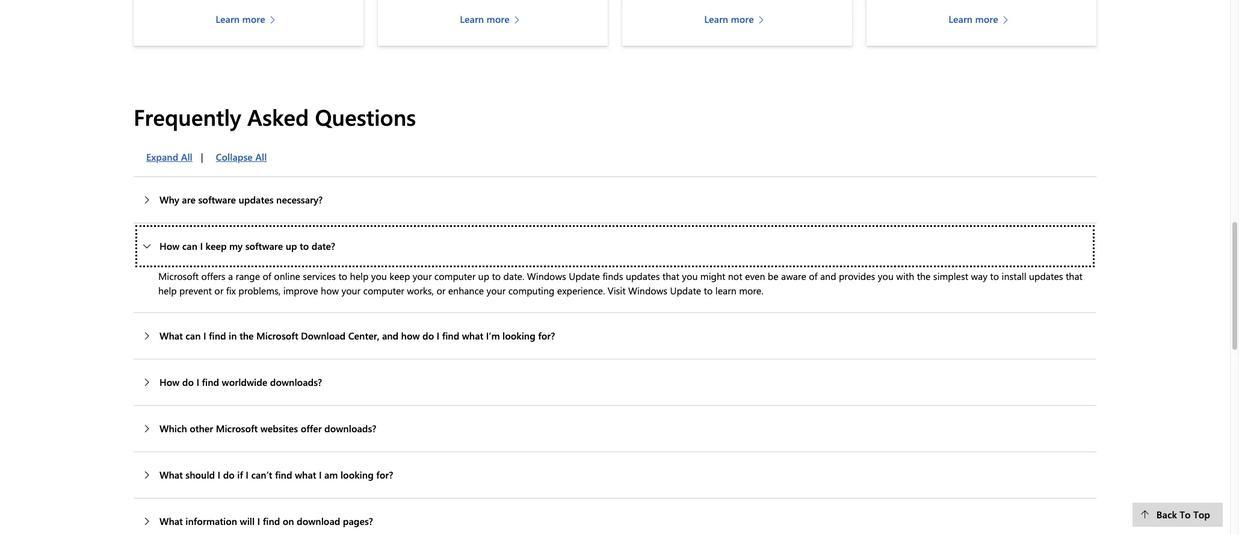 Task type: describe. For each thing, give the bounding box(es) containing it.
1 learn from the left
[[216, 13, 240, 25]]

experience.
[[557, 284, 605, 297]]

2 you from the left
[[682, 270, 698, 282]]

what can i find in the microsoft download center, and how do i find what i'm looking for? button
[[134, 313, 1097, 359]]

1 vertical spatial update
[[670, 284, 702, 297]]

to left date.
[[492, 270, 501, 282]]

on
[[283, 515, 294, 527]]

enhance
[[448, 284, 484, 297]]

learn more for 1st 'learn more' link from the right
[[949, 13, 999, 25]]

download
[[301, 329, 346, 342]]

back
[[1157, 508, 1178, 521]]

should
[[186, 468, 215, 481]]

how do i find worldwide downloads? button
[[134, 359, 1097, 405]]

what for what information will i find on download pages?
[[160, 515, 183, 527]]

services
[[303, 270, 336, 282]]

fix
[[226, 284, 236, 297]]

0 vertical spatial help
[[350, 270, 369, 282]]

if
[[237, 468, 243, 481]]

which other microsoft websites offer downloads? button
[[134, 406, 1097, 451]]

aware
[[782, 270, 807, 282]]

how can i keep my software up to date?
[[160, 239, 335, 252]]

microsoft inside microsoft offers a range of online services to help you keep your computer up to date. windows update finds updates that you might not even be aware of and provides you with the simplest way to install updates that help prevent or fix problems, improve how your computer works, or enhance your computing experience. visit windows update to learn more.
[[158, 270, 199, 282]]

2 that from the left
[[1066, 270, 1083, 282]]

what information will i find on download pages? button
[[134, 498, 1097, 534]]

center,
[[348, 329, 380, 342]]

works,
[[407, 284, 434, 297]]

i left 'i'm' at the bottom of the page
[[437, 329, 440, 342]]

1 horizontal spatial for?
[[538, 329, 555, 342]]

to inside how can i keep my software up to date? dropdown button
[[300, 239, 309, 252]]

1 horizontal spatial windows
[[629, 284, 668, 297]]

not
[[728, 270, 743, 282]]

the inside what can i find in the microsoft download center, and how do i find what i'm looking for? dropdown button
[[240, 329, 254, 342]]

be
[[768, 270, 779, 282]]

back to top
[[1157, 508, 1211, 521]]

1 horizontal spatial updates
[[626, 270, 660, 282]]

to
[[1180, 508, 1191, 521]]

even
[[745, 270, 766, 282]]

can for how
[[182, 239, 198, 252]]

date?
[[312, 239, 335, 252]]

collapse all button
[[203, 145, 275, 169]]

2 horizontal spatial updates
[[1030, 270, 1064, 282]]

to down might
[[704, 284, 713, 297]]

4 more from the left
[[976, 13, 999, 25]]

software inside how can i keep my software up to date? dropdown button
[[245, 239, 283, 252]]

all for collapse all
[[255, 150, 267, 163]]

in
[[229, 329, 237, 342]]

problems,
[[239, 284, 281, 297]]

0 horizontal spatial for?
[[376, 468, 393, 481]]

what information will i find on download pages?
[[160, 515, 373, 527]]

downloads? for how do i find worldwide downloads?
[[270, 376, 322, 388]]

0 horizontal spatial looking
[[341, 468, 374, 481]]

i left in
[[203, 329, 206, 342]]

0 horizontal spatial help
[[158, 284, 177, 297]]

up inside dropdown button
[[286, 239, 297, 252]]

how for how do i find worldwide downloads?
[[160, 376, 180, 388]]

find inside dropdown button
[[263, 515, 280, 527]]

what should i do if i can't find what i am looking for?
[[160, 468, 393, 481]]

necessary?
[[276, 193, 323, 206]]

why are software updates necessary?
[[160, 193, 323, 206]]

frequently asked questions
[[134, 102, 416, 131]]

date.
[[504, 270, 525, 282]]

download
[[297, 515, 340, 527]]

my
[[229, 239, 243, 252]]

1 learn more link from the left
[[216, 12, 282, 27]]

find left 'i'm' at the bottom of the page
[[442, 329, 460, 342]]

online
[[274, 270, 300, 282]]

learn
[[716, 284, 737, 297]]

what can i find in the microsoft download center, and how do i find what i'm looking for?
[[160, 329, 555, 342]]

all for expand all
[[181, 150, 193, 163]]

keep inside microsoft offers a range of online services to help you keep your computer up to date. windows update finds updates that you might not even be aware of and provides you with the simplest way to install updates that help prevent or fix problems, improve how your computer works, or enhance your computing experience. visit windows update to learn more.
[[390, 270, 410, 282]]

0 horizontal spatial update
[[569, 270, 600, 282]]

what should i do if i can't find what i am looking for? button
[[134, 452, 1097, 498]]

install
[[1002, 270, 1027, 282]]

questions
[[315, 102, 416, 131]]

back to top link
[[1133, 503, 1224, 527]]

expand
[[146, 150, 178, 163]]

2 learn from the left
[[460, 13, 484, 25]]

1 horizontal spatial computer
[[435, 270, 476, 282]]

group containing expand all
[[134, 145, 275, 169]]

4 learn from the left
[[949, 13, 973, 25]]

can for what
[[186, 329, 201, 342]]

more.
[[739, 284, 764, 297]]

microsoft offers a range of online services to help you keep your computer up to date. windows update finds updates that you might not even be aware of and provides you with the simplest way to install updates that help prevent or fix problems, improve how your computer works, or enhance your computing experience. visit windows update to learn more.
[[158, 270, 1083, 297]]

frequently
[[134, 102, 241, 131]]

1 vertical spatial do
[[182, 376, 194, 388]]

provides
[[839, 270, 876, 282]]

updates inside dropdown button
[[239, 193, 274, 206]]

4 learn more link from the left
[[949, 12, 1015, 27]]

learn more for 2nd 'learn more' link from right
[[705, 13, 754, 25]]

2 more from the left
[[487, 13, 510, 25]]

3 learn from the left
[[705, 13, 729, 25]]

and inside what can i find in the microsoft download center, and how do i find what i'm looking for? dropdown button
[[382, 329, 399, 342]]

how inside microsoft offers a range of online services to help you keep your computer up to date. windows update finds updates that you might not even be aware of and provides you with the simplest way to install updates that help prevent or fix problems, improve how your computer works, or enhance your computing experience. visit windows update to learn more.
[[321, 284, 339, 297]]

worldwide
[[222, 376, 268, 388]]

to right services
[[339, 270, 348, 282]]

find left worldwide
[[202, 376, 219, 388]]

0 vertical spatial windows
[[527, 270, 567, 282]]

i inside dropdown button
[[200, 239, 203, 252]]

1 vertical spatial what
[[295, 468, 316, 481]]

visit
[[608, 284, 626, 297]]

pages?
[[343, 515, 373, 527]]



Task type: vqa. For each thing, say whether or not it's contained in the screenshot.
Overview link
no



Task type: locate. For each thing, give the bounding box(es) containing it.
1 vertical spatial for?
[[376, 468, 393, 481]]

2 or from the left
[[437, 284, 446, 297]]

1 learn more from the left
[[216, 13, 265, 25]]

keep
[[206, 239, 227, 252], [390, 270, 410, 282]]

up up enhance
[[478, 270, 490, 282]]

do up other
[[182, 376, 194, 388]]

2 vertical spatial microsoft
[[216, 422, 258, 435]]

way
[[972, 270, 988, 282]]

what for what should i do if i can't find what i am looking for?
[[160, 468, 183, 481]]

your
[[413, 270, 432, 282], [342, 284, 361, 297], [487, 284, 506, 297]]

might
[[701, 270, 726, 282]]

of up problems,
[[263, 270, 271, 282]]

1 horizontal spatial that
[[1066, 270, 1083, 282]]

what left 'i'm' at the bottom of the page
[[462, 329, 484, 342]]

can up prevent
[[182, 239, 198, 252]]

0 vertical spatial the
[[917, 270, 931, 282]]

learn more for third 'learn more' link from right
[[460, 13, 510, 25]]

top
[[1194, 508, 1211, 521]]

updates
[[239, 193, 274, 206], [626, 270, 660, 282], [1030, 270, 1064, 282]]

the right in
[[240, 329, 254, 342]]

update down might
[[670, 284, 702, 297]]

0 vertical spatial keep
[[206, 239, 227, 252]]

for? down computing
[[538, 329, 555, 342]]

simplest
[[934, 270, 969, 282]]

1 vertical spatial software
[[245, 239, 283, 252]]

updates right install
[[1030, 270, 1064, 282]]

1 vertical spatial how
[[401, 329, 420, 342]]

am
[[325, 468, 338, 481]]

or left fix
[[215, 284, 224, 297]]

keep up works,
[[390, 270, 410, 282]]

all inside collapse all button
[[255, 150, 267, 163]]

how
[[160, 239, 180, 252], [160, 376, 180, 388]]

range
[[236, 270, 260, 282]]

find right can't
[[275, 468, 292, 481]]

1 of from the left
[[263, 270, 271, 282]]

1 vertical spatial how
[[160, 376, 180, 388]]

3 you from the left
[[878, 270, 894, 282]]

what inside the what should i do if i can't find what i am looking for? dropdown button
[[160, 468, 183, 481]]

for? right am
[[376, 468, 393, 481]]

of right aware
[[809, 270, 818, 282]]

0 horizontal spatial software
[[198, 193, 236, 206]]

how
[[321, 284, 339, 297], [401, 329, 420, 342]]

microsoft right other
[[216, 422, 258, 435]]

1 more from the left
[[242, 13, 265, 25]]

0 horizontal spatial up
[[286, 239, 297, 252]]

improve
[[283, 284, 318, 297]]

0 vertical spatial can
[[182, 239, 198, 252]]

0 vertical spatial software
[[198, 193, 236, 206]]

do left if
[[223, 468, 235, 481]]

software right the my
[[245, 239, 283, 252]]

collapse
[[216, 150, 253, 163]]

computing
[[509, 284, 555, 297]]

update
[[569, 270, 600, 282], [670, 284, 702, 297]]

what inside what can i find in the microsoft download center, and how do i find what i'm looking for? dropdown button
[[160, 329, 183, 342]]

software
[[198, 193, 236, 206], [245, 239, 283, 252]]

0 horizontal spatial the
[[240, 329, 254, 342]]

information
[[186, 515, 237, 527]]

how can i keep my software up to date? button
[[134, 223, 1097, 269]]

1 horizontal spatial the
[[917, 270, 931, 282]]

how down works,
[[401, 329, 420, 342]]

0 vertical spatial how
[[321, 284, 339, 297]]

1 horizontal spatial you
[[682, 270, 698, 282]]

1 vertical spatial help
[[158, 284, 177, 297]]

looking right 'i'm' at the bottom of the page
[[503, 329, 536, 342]]

2 horizontal spatial do
[[423, 329, 434, 342]]

1 vertical spatial keep
[[390, 270, 410, 282]]

learn more
[[216, 13, 265, 25], [460, 13, 510, 25], [705, 13, 754, 25], [949, 13, 999, 25]]

the right with
[[917, 270, 931, 282]]

what left am
[[295, 468, 316, 481]]

learn more link
[[216, 12, 282, 27], [460, 12, 526, 27], [705, 12, 771, 27], [949, 12, 1015, 27]]

can inside dropdown button
[[182, 239, 198, 252]]

how inside what can i find in the microsoft download center, and how do i find what i'm looking for? dropdown button
[[401, 329, 420, 342]]

2 vertical spatial do
[[223, 468, 235, 481]]

2 how from the top
[[160, 376, 180, 388]]

keep inside dropdown button
[[206, 239, 227, 252]]

0 horizontal spatial computer
[[363, 284, 405, 297]]

2 horizontal spatial your
[[487, 284, 506, 297]]

i right should
[[218, 468, 221, 481]]

why are software updates necessary? button
[[134, 177, 1097, 223]]

other
[[190, 422, 213, 435]]

1 horizontal spatial your
[[413, 270, 432, 282]]

find left in
[[209, 329, 226, 342]]

all right "collapse"
[[255, 150, 267, 163]]

0 horizontal spatial your
[[342, 284, 361, 297]]

microsoft right in
[[256, 329, 298, 342]]

which other microsoft websites offer downloads?
[[160, 422, 377, 435]]

downloads? up offer
[[270, 376, 322, 388]]

1 vertical spatial microsoft
[[256, 329, 298, 342]]

i left am
[[319, 468, 322, 481]]

1 vertical spatial the
[[240, 329, 254, 342]]

1 how from the top
[[160, 239, 180, 252]]

1 horizontal spatial and
[[821, 270, 837, 282]]

the
[[917, 270, 931, 282], [240, 329, 254, 342]]

updates right finds
[[626, 270, 660, 282]]

downloads? right offer
[[325, 422, 377, 435]]

0 vertical spatial update
[[569, 270, 600, 282]]

collapse all
[[216, 150, 267, 163]]

prevent
[[179, 284, 212, 297]]

downloads? for which other microsoft websites offer downloads?
[[325, 422, 377, 435]]

1 vertical spatial and
[[382, 329, 399, 342]]

0 horizontal spatial that
[[663, 270, 680, 282]]

1 horizontal spatial do
[[223, 468, 235, 481]]

1 or from the left
[[215, 284, 224, 297]]

for?
[[538, 329, 555, 342], [376, 468, 393, 481]]

find left the on
[[263, 515, 280, 527]]

0 vertical spatial for?
[[538, 329, 555, 342]]

0 horizontal spatial or
[[215, 284, 224, 297]]

microsoft up prevent
[[158, 270, 199, 282]]

1 vertical spatial can
[[186, 329, 201, 342]]

how inside dropdown button
[[160, 239, 180, 252]]

0 vertical spatial do
[[423, 329, 434, 342]]

1 vertical spatial windows
[[629, 284, 668, 297]]

0 vertical spatial how
[[160, 239, 180, 252]]

0 horizontal spatial windows
[[527, 270, 567, 282]]

find
[[209, 329, 226, 342], [442, 329, 460, 342], [202, 376, 219, 388], [275, 468, 292, 481], [263, 515, 280, 527]]

or
[[215, 284, 224, 297], [437, 284, 446, 297]]

0 vertical spatial what
[[462, 329, 484, 342]]

1 horizontal spatial help
[[350, 270, 369, 282]]

1 vertical spatial looking
[[341, 468, 374, 481]]

1 horizontal spatial up
[[478, 270, 490, 282]]

updates left necessary?
[[239, 193, 274, 206]]

how do i find worldwide downloads?
[[160, 376, 322, 388]]

0 vertical spatial downloads?
[[270, 376, 322, 388]]

2 learn more from the left
[[460, 13, 510, 25]]

websites
[[261, 422, 298, 435]]

or right works,
[[437, 284, 446, 297]]

your down date.
[[487, 284, 506, 297]]

1 that from the left
[[663, 270, 680, 282]]

1 vertical spatial computer
[[363, 284, 405, 297]]

0 vertical spatial what
[[160, 329, 183, 342]]

0 horizontal spatial and
[[382, 329, 399, 342]]

you left with
[[878, 270, 894, 282]]

0 horizontal spatial do
[[182, 376, 194, 388]]

1 horizontal spatial of
[[809, 270, 818, 282]]

what left information
[[160, 515, 183, 527]]

offers
[[201, 270, 226, 282]]

and inside microsoft offers a range of online services to help you keep your computer up to date. windows update finds updates that you might not even be aware of and provides you with the simplest way to install updates that help prevent or fix problems, improve how your computer works, or enhance your computing experience. visit windows update to learn more.
[[821, 270, 837, 282]]

1 horizontal spatial all
[[255, 150, 267, 163]]

a
[[228, 270, 233, 282]]

0 vertical spatial microsoft
[[158, 270, 199, 282]]

what down prevent
[[160, 329, 183, 342]]

0 horizontal spatial you
[[371, 270, 387, 282]]

learn more for fourth 'learn more' link from right
[[216, 13, 265, 25]]

2 of from the left
[[809, 270, 818, 282]]

the inside microsoft offers a range of online services to help you keep your computer up to date. windows update finds updates that you might not even be aware of and provides you with the simplest way to install updates that help prevent or fix problems, improve how your computer works, or enhance your computing experience. visit windows update to learn more.
[[917, 270, 931, 282]]

0 vertical spatial looking
[[503, 329, 536, 342]]

asked
[[248, 102, 309, 131]]

of
[[263, 270, 271, 282], [809, 270, 818, 282]]

downloads?
[[270, 376, 322, 388], [325, 422, 377, 435]]

your up works,
[[413, 270, 432, 282]]

do down works,
[[423, 329, 434, 342]]

i'm
[[486, 329, 500, 342]]

computer
[[435, 270, 476, 282], [363, 284, 405, 297]]

update up the experience.
[[569, 270, 600, 282]]

0 vertical spatial and
[[821, 270, 837, 282]]

windows
[[527, 270, 567, 282], [629, 284, 668, 297]]

1 horizontal spatial keep
[[390, 270, 410, 282]]

help right services
[[350, 270, 369, 282]]

downloads? inside how do i find worldwide downloads? dropdown button
[[270, 376, 322, 388]]

and right 'center,'
[[382, 329, 399, 342]]

and left provides
[[821, 270, 837, 282]]

you left might
[[682, 270, 698, 282]]

expand all
[[146, 150, 193, 163]]

0 horizontal spatial updates
[[239, 193, 274, 206]]

what left should
[[160, 468, 183, 481]]

more
[[242, 13, 265, 25], [487, 13, 510, 25], [731, 13, 754, 25], [976, 13, 999, 25]]

can't
[[251, 468, 272, 481]]

learn
[[216, 13, 240, 25], [460, 13, 484, 25], [705, 13, 729, 25], [949, 13, 973, 25]]

looking
[[503, 329, 536, 342], [341, 468, 374, 481]]

3 more from the left
[[731, 13, 754, 25]]

1 you from the left
[[371, 270, 387, 282]]

0 horizontal spatial of
[[263, 270, 271, 282]]

1 horizontal spatial looking
[[503, 329, 536, 342]]

3 what from the top
[[160, 515, 183, 527]]

0 horizontal spatial how
[[321, 284, 339, 297]]

how down why in the top of the page
[[160, 239, 180, 252]]

do
[[423, 329, 434, 342], [182, 376, 194, 388], [223, 468, 235, 481]]

which
[[160, 422, 187, 435]]

with
[[897, 270, 915, 282]]

what
[[160, 329, 183, 342], [160, 468, 183, 481], [160, 515, 183, 527]]

downloads? inside the which other microsoft websites offer downloads? dropdown button
[[325, 422, 377, 435]]

i up offers
[[200, 239, 203, 252]]

how inside dropdown button
[[160, 376, 180, 388]]

how for how can i keep my software up to date?
[[160, 239, 180, 252]]

can inside dropdown button
[[186, 329, 201, 342]]

microsoft
[[158, 270, 199, 282], [256, 329, 298, 342], [216, 422, 258, 435]]

0 horizontal spatial keep
[[206, 239, 227, 252]]

1 horizontal spatial software
[[245, 239, 283, 252]]

what inside what information will i find on download pages? dropdown button
[[160, 515, 183, 527]]

0 vertical spatial up
[[286, 239, 297, 252]]

i right the will
[[257, 515, 260, 527]]

your up what can i find in the microsoft download center, and how do i find what i'm looking for?
[[342, 284, 361, 297]]

up up online
[[286, 239, 297, 252]]

1 horizontal spatial what
[[462, 329, 484, 342]]

and
[[821, 270, 837, 282], [382, 329, 399, 342]]

you right services
[[371, 270, 387, 282]]

4 learn more from the left
[[949, 13, 999, 25]]

all
[[181, 150, 193, 163], [255, 150, 267, 163]]

how up which
[[160, 376, 180, 388]]

1 horizontal spatial or
[[437, 284, 446, 297]]

all left |
[[181, 150, 193, 163]]

what
[[462, 329, 484, 342], [295, 468, 316, 481]]

you
[[371, 270, 387, 282], [682, 270, 698, 282], [878, 270, 894, 282]]

software inside "why are software updates necessary?" dropdown button
[[198, 193, 236, 206]]

0 vertical spatial computer
[[435, 270, 476, 282]]

computer up enhance
[[435, 270, 476, 282]]

|
[[201, 150, 203, 163]]

will
[[240, 515, 255, 527]]

that right install
[[1066, 270, 1083, 282]]

up
[[286, 239, 297, 252], [478, 270, 490, 282]]

3 learn more from the left
[[705, 13, 754, 25]]

windows up computing
[[527, 270, 567, 282]]

to
[[300, 239, 309, 252], [339, 270, 348, 282], [492, 270, 501, 282], [991, 270, 1000, 282], [704, 284, 713, 297]]

1 vertical spatial what
[[160, 468, 183, 481]]

1 horizontal spatial downloads?
[[325, 422, 377, 435]]

can left in
[[186, 329, 201, 342]]

that
[[663, 270, 680, 282], [1066, 270, 1083, 282]]

looking right am
[[341, 468, 374, 481]]

1 vertical spatial downloads?
[[325, 422, 377, 435]]

1 what from the top
[[160, 329, 183, 342]]

2 vertical spatial what
[[160, 515, 183, 527]]

2 horizontal spatial you
[[878, 270, 894, 282]]

1 all from the left
[[181, 150, 193, 163]]

help left prevent
[[158, 284, 177, 297]]

how down services
[[321, 284, 339, 297]]

i inside dropdown button
[[257, 515, 260, 527]]

2 all from the left
[[255, 150, 267, 163]]

to left date?
[[300, 239, 309, 252]]

expand all button
[[134, 145, 201, 169]]

that left might
[[663, 270, 680, 282]]

1 vertical spatial up
[[478, 270, 490, 282]]

up inside microsoft offers a range of online services to help you keep your computer up to date. windows update finds updates that you might not even be aware of and provides you with the simplest way to install updates that help prevent or fix problems, improve how your computer works, or enhance your computing experience. visit windows update to learn more.
[[478, 270, 490, 282]]

are
[[182, 193, 196, 206]]

to right way
[[991, 270, 1000, 282]]

1 horizontal spatial update
[[670, 284, 702, 297]]

help
[[350, 270, 369, 282], [158, 284, 177, 297]]

0 horizontal spatial all
[[181, 150, 193, 163]]

0 horizontal spatial what
[[295, 468, 316, 481]]

offer
[[301, 422, 322, 435]]

computer left works,
[[363, 284, 405, 297]]

0 horizontal spatial downloads?
[[270, 376, 322, 388]]

all inside expand all button
[[181, 150, 193, 163]]

1 horizontal spatial how
[[401, 329, 420, 342]]

i right if
[[246, 468, 249, 481]]

what for what can i find in the microsoft download center, and how do i find what i'm looking for?
[[160, 329, 183, 342]]

windows right visit
[[629, 284, 668, 297]]

keep left the my
[[206, 239, 227, 252]]

2 what from the top
[[160, 468, 183, 481]]

software right are
[[198, 193, 236, 206]]

group
[[134, 145, 275, 169]]

3 learn more link from the left
[[705, 12, 771, 27]]

i up other
[[197, 376, 199, 388]]

finds
[[603, 270, 623, 282]]

2 learn more link from the left
[[460, 12, 526, 27]]

why
[[160, 193, 179, 206]]



